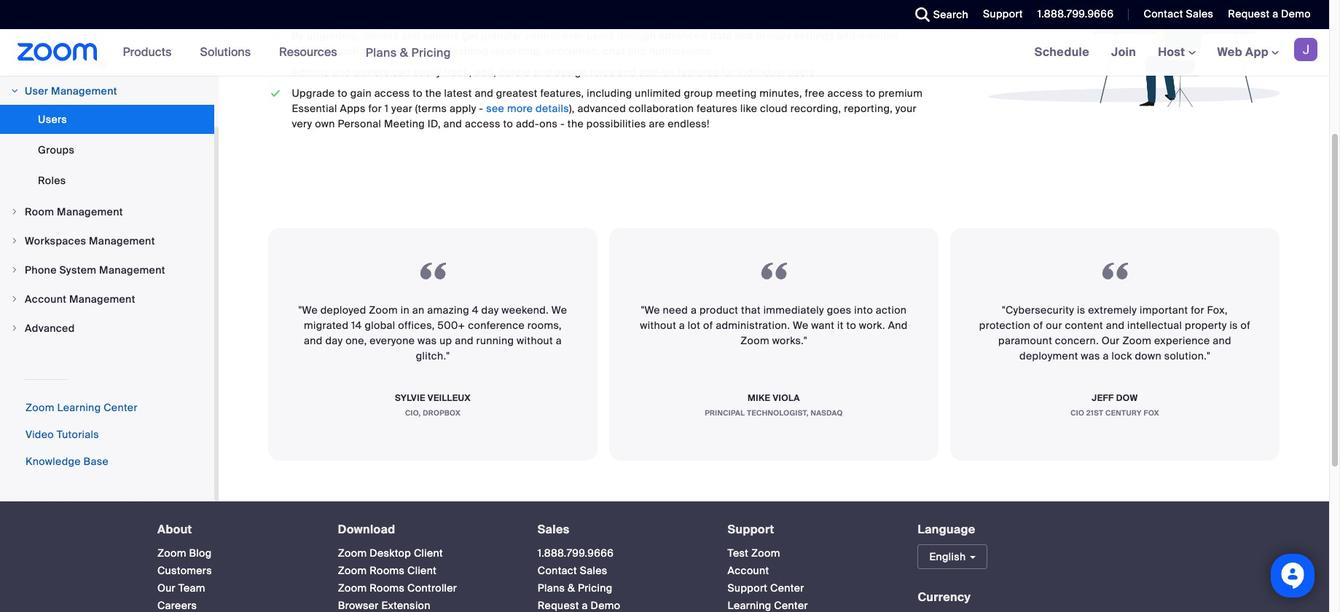 Task type: vqa. For each thing, say whether or not it's contained in the screenshot.
Pricing inside the product information navigation
yes



Task type: locate. For each thing, give the bounding box(es) containing it.
contact up host
[[1144, 7, 1183, 20]]

right image
[[10, 237, 19, 245], [10, 295, 19, 304]]

1 vertical spatial our
[[157, 582, 176, 595]]

1.888.799.9666 button
[[1027, 0, 1117, 29], [1037, 7, 1114, 20]]

resources button
[[279, 29, 344, 76]]

0 vertical spatial right image
[[10, 237, 19, 245]]

zoom up global
[[369, 304, 398, 317]]

test
[[728, 547, 749, 560]]

1 horizontal spatial the
[[567, 117, 584, 130]]

0 horizontal spatial is
[[1077, 304, 1085, 317]]

deployed
[[320, 304, 366, 317]]

1 vertical spatial -
[[560, 117, 565, 130]]

room
[[25, 205, 54, 218]]

2 right image from the top
[[10, 207, 19, 216]]

2 right image from the top
[[10, 295, 19, 304]]

by
[[292, 29, 304, 42]]

language
[[918, 522, 975, 537]]

everyone
[[370, 334, 415, 347]]

features down group
[[697, 102, 738, 115]]

0 vertical spatial advanced
[[659, 29, 707, 42]]

download
[[338, 522, 395, 537]]

such
[[335, 44, 359, 57]]

zoom down zoom desktop client link
[[338, 565, 367, 578]]

sales up host dropdown button
[[1186, 7, 1213, 20]]

a down rooms,
[[556, 334, 562, 347]]

paramount
[[998, 334, 1052, 347]]

and up plans & pricing
[[401, 29, 420, 42]]

1.888.799.9666 down 'sales' link
[[538, 547, 614, 560]]

advanced
[[659, 29, 707, 42], [577, 102, 626, 115]]

1 vertical spatial without
[[517, 334, 553, 347]]

access up 1
[[374, 87, 410, 100]]

1 horizontal spatial was
[[1081, 349, 1100, 363]]

right image
[[10, 86, 19, 95], [10, 207, 19, 216], [10, 266, 19, 274], [10, 324, 19, 333]]

disabling
[[443, 44, 489, 57]]

was inside "cybersecurity is extremely important for fox, protection of our content and intellectual property is of paramount concern. our zoom experience and deployment was a lock down solution."
[[1081, 349, 1100, 363]]

4 right image from the top
[[10, 324, 19, 333]]

1 vertical spatial checked image
[[268, 65, 283, 80]]

0 horizontal spatial &
[[400, 45, 408, 60]]

support up test zoom link
[[728, 522, 774, 537]]

0 horizontal spatial advanced
[[577, 102, 626, 115]]

0 vertical spatial -
[[479, 102, 483, 115]]

0 horizontal spatial day
[[325, 334, 343, 347]]

to right it
[[846, 319, 856, 332]]

1 vertical spatial client
[[407, 565, 437, 578]]

upgrading,
[[307, 29, 360, 42]]

0 horizontal spatial contact
[[538, 565, 577, 578]]

and right roles
[[618, 65, 636, 79]]

2 rooms from the top
[[370, 582, 405, 595]]

zoom down download
[[338, 547, 367, 560]]

without down need
[[640, 319, 676, 332]]

a left demo
[[1272, 7, 1278, 20]]

the up (terms
[[425, 87, 441, 100]]

2 vertical spatial support
[[728, 582, 768, 595]]

"we up migrated
[[299, 304, 318, 317]]

we down immediately
[[793, 319, 808, 332]]

of right property
[[1241, 319, 1251, 332]]

user management
[[25, 84, 117, 97]]

lot
[[688, 319, 700, 332]]

0 horizontal spatial plans
[[366, 45, 397, 60]]

schedule link
[[1024, 29, 1100, 76]]

test zoom link
[[728, 547, 780, 560]]

1 horizontal spatial &
[[568, 582, 575, 595]]

into
[[854, 304, 873, 317]]

0 vertical spatial &
[[400, 45, 408, 60]]

join link
[[1100, 29, 1147, 76]]

right image for account management
[[10, 295, 19, 304]]

concern.
[[1055, 334, 1099, 347]]

pricing down "admins"
[[411, 45, 451, 60]]

right image inside workspaces management menu item
[[10, 237, 19, 245]]

0 horizontal spatial our
[[157, 582, 176, 595]]

jeff
[[1092, 392, 1114, 404]]

weekend.
[[502, 304, 549, 317]]

2 horizontal spatial of
[[1241, 319, 1251, 332]]

recording, inside ), advanced collaboration features like cloud recording, reporting, your very own personal meeting id, and access to add-ons - the possibilities are endless!
[[790, 102, 841, 115]]

right image for room
[[10, 207, 19, 216]]

"we for "we deployed zoom in an amazing 4 day weekend. we migrated 14 global offices, 500+ conference rooms, and day one, everyone was up and running without a glitch."
[[299, 304, 318, 317]]

2 horizontal spatial for
[[1191, 304, 1204, 317]]

0 vertical spatial contact
[[1144, 7, 1183, 20]]

1 vertical spatial pricing
[[578, 582, 612, 595]]

management down workspaces management menu item
[[99, 263, 165, 277]]

1 vertical spatial plans
[[538, 582, 565, 595]]

are
[[649, 117, 665, 130]]

banner
[[0, 29, 1329, 77]]

administration.
[[716, 319, 790, 332]]

4
[[472, 304, 479, 317]]

1 vertical spatial for
[[368, 102, 382, 115]]

checked image
[[268, 86, 283, 101]]

one,
[[345, 334, 367, 347]]

0 horizontal spatial "we
[[299, 304, 318, 317]]

pricing inside "product information" navigation
[[411, 45, 451, 60]]

1 vertical spatial rooms
[[370, 582, 405, 595]]

features inside ), advanced collaboration features like cloud recording, reporting, your very own personal meeting id, and access to add-ons - the possibilities are endless!
[[697, 102, 738, 115]]

our up lock
[[1102, 334, 1120, 347]]

we inside "we need a product that immediately goes into action without a lot of administration. we want it to work. and zoom works."
[[793, 319, 808, 332]]

1 vertical spatial 1.888.799.9666
[[538, 547, 614, 560]]

controller
[[407, 582, 457, 595]]

day down migrated
[[325, 334, 343, 347]]

support right search
[[983, 7, 1023, 20]]

sales link
[[538, 522, 570, 537]]

"we inside "we need a product that immediately goes into action without a lot of administration. we want it to work. and zoom works."
[[641, 304, 660, 317]]

1 horizontal spatial is
[[1230, 319, 1238, 332]]

join
[[1111, 44, 1136, 60]]

plans up the can
[[366, 45, 397, 60]]

sales down the 1.888.799.9666 link
[[580, 565, 607, 578]]

management
[[51, 84, 117, 97], [57, 205, 123, 218], [89, 234, 155, 247], [99, 263, 165, 277], [69, 293, 135, 306]]

1 vertical spatial was
[[1081, 349, 1100, 363]]

0 vertical spatial for
[[721, 65, 735, 79]]

want
[[811, 319, 835, 332]]

owners for upgrading,
[[363, 29, 399, 42]]

0 horizontal spatial of
[[703, 319, 713, 332]]

1 horizontal spatial plans
[[538, 582, 565, 595]]

on
[[662, 65, 675, 79]]

owners for and
[[353, 65, 389, 79]]

& up the can
[[400, 45, 408, 60]]

1 vertical spatial contact
[[538, 565, 577, 578]]

0 horizontal spatial meeting
[[716, 87, 757, 100]]

and down extremely
[[1106, 319, 1125, 332]]

-
[[479, 102, 483, 115], [560, 117, 565, 130]]

support down account link at the bottom right
[[728, 582, 768, 595]]

to inside ), advanced collaboration features like cloud recording, reporting, your very own personal meeting id, and access to add-ons - the possibilities are endless!
[[503, 117, 513, 130]]

add- up unlimited at the top of page
[[639, 65, 662, 79]]

meeting
[[384, 117, 425, 130]]

right image left user
[[10, 86, 19, 95]]

right image left room
[[10, 207, 19, 216]]

zoom down administration.
[[740, 334, 769, 347]]

owners up as
[[363, 29, 399, 42]]

latest
[[444, 87, 472, 100]]

2 "we from the left
[[641, 304, 660, 317]]

21st
[[1086, 408, 1103, 418]]

learning
[[57, 401, 101, 414]]

and right delete
[[533, 65, 552, 79]]

immediately
[[763, 304, 824, 317]]

1.888.799.9666 for 1.888.799.9666 contact sales plans & pricing
[[538, 547, 614, 560]]

controls
[[292, 44, 332, 57]]

for left 1
[[368, 102, 382, 115]]

right image inside advanced menu item
[[10, 324, 19, 333]]

without down rooms,
[[517, 334, 553, 347]]

zoom up video
[[26, 401, 54, 414]]

1.888.799.9666 up schedule
[[1037, 7, 1114, 20]]

support inside test zoom account support center
[[728, 582, 768, 595]]

zoom learning center
[[26, 401, 138, 414]]

1 vertical spatial the
[[567, 117, 584, 130]]

the inside ), advanced collaboration features like cloud recording, reporting, your very own personal meeting id, and access to add-ons - the possibilities are endless!
[[567, 117, 584, 130]]

to down the more
[[503, 117, 513, 130]]

management up workspaces management on the top of the page
[[57, 205, 123, 218]]

1 vertical spatial is
[[1230, 319, 1238, 332]]

1 vertical spatial advanced
[[577, 102, 626, 115]]

1
[[385, 102, 389, 115]]

1 horizontal spatial 1.888.799.9666
[[1037, 7, 1114, 20]]

and down such
[[332, 65, 351, 79]]

meeting up premium
[[858, 29, 899, 42]]

resources
[[279, 44, 337, 60]]

0 horizontal spatial -
[[479, 102, 483, 115]]

zoom desktop client link
[[338, 547, 443, 560]]

0 horizontal spatial 1.888.799.9666
[[538, 547, 614, 560]]

0 vertical spatial recording,
[[491, 44, 542, 57]]

to inside "we need a product that immediately goes into action without a lot of administration. we want it to work. and zoom works."
[[846, 319, 856, 332]]

including
[[587, 87, 632, 100]]

0 vertical spatial owners
[[363, 29, 399, 42]]

account up the advanced
[[25, 293, 67, 306]]

easily
[[413, 65, 441, 79]]

1 of from the left
[[703, 319, 713, 332]]

2 checked image from the top
[[268, 65, 283, 80]]

we up rooms,
[[551, 304, 567, 317]]

zoom down zoom rooms client link
[[338, 582, 367, 595]]

right image left phone
[[10, 266, 19, 274]]

0 horizontal spatial was
[[418, 334, 437, 347]]

and
[[888, 319, 908, 332]]

a left lock
[[1103, 349, 1109, 363]]

1 horizontal spatial recording,
[[790, 102, 841, 115]]

0 vertical spatial without
[[640, 319, 676, 332]]

1 vertical spatial right image
[[10, 295, 19, 304]]

meetings navigation
[[1024, 29, 1329, 77]]

right image inside the account management menu item
[[10, 295, 19, 304]]

add-
[[639, 65, 662, 79], [516, 117, 539, 130]]

right image inside user management menu item
[[10, 86, 19, 95]]

data
[[710, 29, 732, 42]]

workspaces management menu item
[[0, 227, 214, 255]]

1 vertical spatial features
[[697, 102, 738, 115]]

sales up the 1.888.799.9666 link
[[538, 522, 570, 537]]

and inside upgrade to gain access to the latest and greatest features, including unlimited group meeting minutes, free access to premium essential apps for 1 year (terms apply -
[[475, 87, 493, 100]]

1 horizontal spatial access
[[465, 117, 500, 130]]

room management
[[25, 205, 123, 218]]

was down concern.
[[1081, 349, 1100, 363]]

features up group
[[678, 65, 719, 79]]

center right learning
[[104, 401, 138, 414]]

admins
[[423, 29, 459, 42]]

is right property
[[1230, 319, 1238, 332]]

management down 'room management' menu item
[[89, 234, 155, 247]]

1 vertical spatial meeting
[[716, 87, 757, 100]]

1.888.799.9666 link
[[538, 547, 614, 560]]

granular
[[481, 29, 522, 42]]

to left gain
[[338, 87, 348, 100]]

"we for "we need a product that immediately goes into action without a lot of administration. we want it to work. and zoom works."
[[641, 304, 660, 317]]

0 vertical spatial the
[[425, 87, 441, 100]]

0 horizontal spatial pricing
[[411, 45, 451, 60]]

account inside test zoom account support center
[[728, 565, 769, 578]]

customers
[[157, 565, 212, 578]]

the down ),
[[567, 117, 584, 130]]

recording, up delete
[[491, 44, 542, 57]]

1 horizontal spatial for
[[721, 65, 735, 79]]

1 horizontal spatial center
[[770, 582, 804, 595]]

access up reporting,
[[827, 87, 863, 100]]

and down apply
[[443, 117, 462, 130]]

0 horizontal spatial we
[[551, 304, 567, 317]]

knowledge base link
[[26, 455, 109, 468]]

users
[[587, 29, 614, 42]]

1 horizontal spatial -
[[560, 117, 565, 130]]

right image left account management
[[10, 295, 19, 304]]

management for user management
[[51, 84, 117, 97]]

and down property
[[1213, 334, 1231, 347]]

management for account management
[[69, 293, 135, 306]]

1 horizontal spatial without
[[640, 319, 676, 332]]

1 rooms from the top
[[370, 565, 405, 578]]

account management menu item
[[0, 285, 214, 313]]

for left individual at the top right
[[721, 65, 735, 79]]

advanced down including
[[577, 102, 626, 115]]

0 horizontal spatial the
[[425, 87, 441, 100]]

currency
[[918, 590, 971, 606]]

user
[[25, 84, 48, 97]]

rooms down zoom rooms client link
[[370, 582, 405, 595]]

encryption,
[[545, 44, 601, 57]]

right image left workspaces
[[10, 237, 19, 245]]

meeting up like
[[716, 87, 757, 100]]

request a demo link
[[1217, 0, 1329, 29], [1228, 7, 1311, 20]]

account down test zoom link
[[728, 565, 769, 578]]

right image inside phone system management menu item
[[10, 266, 19, 274]]

ons
[[539, 117, 558, 130]]

is up content
[[1077, 304, 1085, 317]]

- left see
[[479, 102, 483, 115]]

"we left need
[[641, 304, 660, 317]]

owners
[[363, 29, 399, 42], [353, 65, 389, 79]]

1 vertical spatial support
[[728, 522, 774, 537]]

1.888.799.9666
[[1037, 7, 1114, 20], [538, 547, 614, 560]]

individual
[[738, 65, 785, 79]]

a inside "we deployed zoom in an amazing 4 day weekend. we migrated 14 global offices, 500+ conference rooms, and day one, everyone was up and running without a glitch."
[[556, 334, 562, 347]]

property
[[1185, 319, 1227, 332]]

access down see
[[465, 117, 500, 130]]

1 horizontal spatial meeting
[[858, 29, 899, 42]]

0 vertical spatial 1.888.799.9666
[[1037, 7, 1114, 20]]

1 horizontal spatial of
[[1033, 319, 1043, 332]]

recording, down free
[[790, 102, 841, 115]]

recording, inside the by upgrading, owners and admins get granular control over users through advanced data and privacy settings and meeting controls such as enabling and disabling recording, encryption, chat and notifications.
[[491, 44, 542, 57]]

pricing down the 1.888.799.9666 link
[[578, 582, 612, 595]]

0 horizontal spatial without
[[517, 334, 553, 347]]

1 horizontal spatial we
[[793, 319, 808, 332]]

right image inside 'room management' menu item
[[10, 207, 19, 216]]

management down phone system management menu item
[[69, 293, 135, 306]]

glitch."
[[416, 349, 450, 363]]

advanced inside the by upgrading, owners and admins get granular control over users through advanced data and privacy settings and meeting controls such as enabling and disabling recording, encryption, chat and notifications.
[[659, 29, 707, 42]]

for up property
[[1191, 304, 1204, 317]]

2 horizontal spatial sales
[[1186, 7, 1213, 20]]

"cybersecurity is extremely important for fox, protection of our content and intellectual property is of paramount concern. our zoom experience and deployment was a lock down solution."
[[979, 304, 1251, 363]]

0 vertical spatial checked image
[[268, 28, 283, 44]]

zoom rooms client link
[[338, 565, 437, 578]]

0 vertical spatial pricing
[[411, 45, 451, 60]]

zoom inside zoom blog customers our team
[[157, 547, 186, 560]]

0 horizontal spatial sales
[[538, 522, 570, 537]]

& down the 1.888.799.9666 link
[[568, 582, 575, 595]]

1 checked image from the top
[[268, 28, 283, 44]]

client
[[414, 547, 443, 560], [407, 565, 437, 578]]

0 vertical spatial we
[[551, 304, 567, 317]]

1 horizontal spatial sales
[[580, 565, 607, 578]]

sales inside 1.888.799.9666 contact sales plans & pricing
[[580, 565, 607, 578]]

1 horizontal spatial our
[[1102, 334, 1120, 347]]

our down customers link
[[157, 582, 176, 595]]

- inside upgrade to gain access to the latest and greatest features, including unlimited group meeting minutes, free access to premium essential apps for 1 year (terms apply -
[[479, 102, 483, 115]]

1 horizontal spatial pricing
[[578, 582, 612, 595]]

zoom up customers
[[157, 547, 186, 560]]

0 vertical spatial was
[[418, 334, 437, 347]]

zoom learning center link
[[26, 401, 138, 414]]

of down "cybersecurity
[[1033, 319, 1043, 332]]

of right lot
[[703, 319, 713, 332]]

and right settings
[[837, 29, 856, 42]]

1 right image from the top
[[10, 86, 19, 95]]

owners inside the by upgrading, owners and admins get granular control over users through advanced data and privacy settings and meeting controls such as enabling and disabling recording, encryption, chat and notifications.
[[363, 29, 399, 42]]

1 right image from the top
[[10, 237, 19, 245]]

zoom up down
[[1122, 334, 1151, 347]]

account inside menu item
[[25, 293, 67, 306]]

0 horizontal spatial for
[[368, 102, 382, 115]]

center down test zoom link
[[770, 582, 804, 595]]

meeting
[[858, 29, 899, 42], [716, 87, 757, 100]]

for inside "cybersecurity is extremely important for fox, protection of our content and intellectual property is of paramount concern. our zoom experience and deployment was a lock down solution."
[[1191, 304, 1204, 317]]

a
[[1272, 7, 1278, 20], [691, 304, 697, 317], [679, 319, 685, 332], [556, 334, 562, 347], [1103, 349, 1109, 363]]

1 vertical spatial account
[[728, 565, 769, 578]]

3 right image from the top
[[10, 266, 19, 274]]

1 horizontal spatial account
[[728, 565, 769, 578]]

contact down the 1.888.799.9666 link
[[538, 565, 577, 578]]

1 horizontal spatial "we
[[641, 304, 660, 317]]

to up reporting,
[[866, 87, 876, 100]]

checked image up checked icon
[[268, 65, 283, 80]]

0 vertical spatial meeting
[[858, 29, 899, 42]]

1 "we from the left
[[299, 304, 318, 317]]

0 horizontal spatial access
[[374, 87, 410, 100]]

owners down as
[[353, 65, 389, 79]]

user management menu item
[[0, 77, 214, 105]]

1 vertical spatial owners
[[353, 65, 389, 79]]

checked image left by
[[268, 28, 283, 44]]

0 horizontal spatial recording,
[[491, 44, 542, 57]]

1 vertical spatial add-
[[516, 117, 539, 130]]

support
[[983, 7, 1023, 20], [728, 522, 774, 537], [728, 582, 768, 595]]

user management menu
[[0, 105, 214, 196]]

day right 4
[[481, 304, 499, 317]]

right image for phone
[[10, 266, 19, 274]]

0 vertical spatial center
[[104, 401, 138, 414]]

work.
[[859, 319, 885, 332]]

own
[[315, 117, 335, 130]]

0 vertical spatial our
[[1102, 334, 1120, 347]]

down
[[1135, 349, 1161, 363]]

pricing inside 1.888.799.9666 contact sales plans & pricing
[[578, 582, 612, 595]]

0 vertical spatial add-
[[639, 65, 662, 79]]

2 of from the left
[[1033, 319, 1043, 332]]

was up glitch."
[[418, 334, 437, 347]]

without inside "we deployed zoom in an amazing 4 day weekend. we migrated 14 global offices, 500+ conference rooms, and day one, everyone was up and running without a glitch."
[[517, 334, 553, 347]]

0 horizontal spatial account
[[25, 293, 67, 306]]

a up lot
[[691, 304, 697, 317]]

and up see
[[475, 87, 493, 100]]

- right ons
[[560, 117, 565, 130]]

0 vertical spatial rooms
[[370, 565, 405, 578]]

the inside upgrade to gain access to the latest and greatest features, including unlimited group meeting minutes, free access to premium essential apps for 1 year (terms apply -
[[425, 87, 441, 100]]

"we inside "we deployed zoom in an amazing 4 day weekend. we migrated 14 global offices, 500+ conference rooms, and day one, everyone was up and running without a glitch."
[[299, 304, 318, 317]]

checked image
[[268, 28, 283, 44], [268, 65, 283, 80]]

our inside "cybersecurity is extremely important for fox, protection of our content and intellectual property is of paramount concern. our zoom experience and deployment was a lock down solution."
[[1102, 334, 1120, 347]]

1 vertical spatial &
[[568, 582, 575, 595]]

and down through
[[628, 44, 647, 57]]

0 vertical spatial features
[[678, 65, 719, 79]]

management up users link
[[51, 84, 117, 97]]

0 vertical spatial plans
[[366, 45, 397, 60]]

video tutorials link
[[26, 428, 99, 441]]

0 horizontal spatial center
[[104, 401, 138, 414]]

dow
[[1116, 392, 1138, 404]]

1 vertical spatial recording,
[[790, 102, 841, 115]]

of
[[703, 319, 713, 332], [1033, 319, 1043, 332], [1241, 319, 1251, 332]]

1 horizontal spatial day
[[481, 304, 499, 317]]



Task type: describe. For each thing, give the bounding box(es) containing it.
meeting inside upgrade to gain access to the latest and greatest features, including unlimited group meeting minutes, free access to premium essential apps for 1 year (terms apply -
[[716, 87, 757, 100]]

a left lot
[[679, 319, 685, 332]]

& inside "product information" navigation
[[400, 45, 408, 60]]

room management menu item
[[0, 198, 214, 226]]

roles link
[[0, 166, 214, 195]]

track,
[[444, 65, 472, 79]]

plans & pricing
[[366, 45, 451, 60]]

14
[[351, 319, 362, 332]]

phone system management menu item
[[0, 256, 214, 284]]

profile picture image
[[1294, 38, 1317, 61]]

support center link
[[728, 582, 804, 595]]

advanced inside ), advanced collaboration features like cloud recording, reporting, your very own personal meeting id, and access to add-ons - the possibilities are endless!
[[577, 102, 626, 115]]

need
[[663, 304, 688, 317]]

account management
[[25, 293, 135, 306]]

users
[[38, 113, 67, 126]]

access inside ), advanced collaboration features like cloud recording, reporting, your very own personal meeting id, and access to add-ons - the possibilities are endless!
[[465, 117, 500, 130]]

contact inside 1.888.799.9666 contact sales plans & pricing
[[538, 565, 577, 578]]

3 of from the left
[[1241, 319, 1251, 332]]

plans inside 1.888.799.9666 contact sales plans & pricing
[[538, 582, 565, 595]]

product
[[699, 304, 738, 317]]

add,
[[475, 65, 496, 79]]

zoom logo image
[[17, 43, 97, 61]]

workspaces
[[25, 234, 86, 247]]

download link
[[338, 522, 395, 537]]

account link
[[728, 565, 769, 578]]

0 vertical spatial sales
[[1186, 7, 1213, 20]]

admin menu menu
[[0, 48, 214, 344]]

zoom inside "we deployed zoom in an amazing 4 day weekend. we migrated 14 global offices, 500+ conference rooms, and day one, everyone was up and running without a glitch."
[[369, 304, 398, 317]]

nasdaq
[[811, 408, 843, 418]]

zoom inside "we need a product that immediately goes into action without a lot of administration. we want it to work. and zoom works."
[[740, 334, 769, 347]]

in
[[401, 304, 409, 317]]

unlimited
[[635, 87, 681, 100]]

checked image for by
[[268, 28, 283, 44]]

schedule
[[1034, 44, 1089, 60]]

free
[[805, 87, 825, 100]]

an
[[412, 304, 424, 317]]

our inside zoom blog customers our team
[[157, 582, 176, 595]]

and inside ), advanced collaboration features like cloud recording, reporting, your very own personal meeting id, and access to add-ons - the possibilities are endless!
[[443, 117, 462, 130]]

running
[[476, 334, 514, 347]]

id,
[[428, 117, 441, 130]]

apply
[[450, 102, 476, 115]]

2 horizontal spatial access
[[827, 87, 863, 100]]

important
[[1140, 304, 1188, 317]]

users link
[[0, 105, 214, 134]]

privacy
[[756, 29, 791, 42]]

product information navigation
[[112, 29, 462, 77]]

checked image for admins
[[268, 65, 283, 80]]

knowledge base
[[26, 455, 109, 468]]

fox,
[[1207, 304, 1228, 317]]

phone
[[25, 263, 57, 277]]

rooms,
[[527, 319, 562, 332]]

web app
[[1217, 44, 1269, 60]]

for inside upgrade to gain access to the latest and greatest features, including unlimited group meeting minutes, free access to premium essential apps for 1 year (terms apply -
[[368, 102, 382, 115]]

tutorials
[[57, 428, 99, 441]]

was inside "we deployed zoom in an amazing 4 day weekend. we migrated 14 global offices, 500+ conference rooms, and day one, everyone was up and running without a glitch."
[[418, 334, 437, 347]]

migrated
[[304, 319, 349, 332]]

we inside "we deployed zoom in an amazing 4 day weekend. we migrated 14 global offices, 500+ conference rooms, and day one, everyone was up and running without a glitch."
[[551, 304, 567, 317]]

control
[[525, 29, 560, 42]]

and down migrated
[[304, 334, 323, 347]]

zoom inside "cybersecurity is extremely important for fox, protection of our content and intellectual property is of paramount concern. our zoom experience and deployment was a lock down solution."
[[1122, 334, 1151, 347]]

solutions
[[200, 44, 251, 60]]

host
[[1158, 44, 1188, 60]]

1 vertical spatial day
[[325, 334, 343, 347]]

search button
[[904, 0, 972, 29]]

it
[[837, 319, 844, 332]]

products button
[[123, 29, 178, 76]]

meeting inside the by upgrading, owners and admins get granular control over users through advanced data and privacy settings and meeting controls such as enabling and disabling recording, encryption, chat and notifications.
[[858, 29, 899, 42]]

your
[[895, 102, 917, 115]]

advanced menu item
[[0, 314, 214, 342]]

intellectual
[[1127, 319, 1182, 332]]

get
[[462, 29, 478, 42]]

management for workspaces management
[[89, 234, 155, 247]]

a inside "cybersecurity is extremely important for fox, protection of our content and intellectual property is of paramount concern. our zoom experience and deployment was a lock down solution."
[[1103, 349, 1109, 363]]

minutes,
[[759, 87, 802, 100]]

premium
[[878, 87, 923, 100]]

- inside ), advanced collaboration features like cloud recording, reporting, your very own personal meeting id, and access to add-ons - the possibilities are endless!
[[560, 117, 565, 130]]

english
[[929, 551, 966, 564]]

goes
[[827, 304, 851, 317]]

notifications.
[[649, 44, 714, 57]]

offices,
[[398, 319, 435, 332]]

admins
[[292, 65, 329, 79]]

0 vertical spatial client
[[414, 547, 443, 560]]

and right 'data'
[[735, 29, 753, 42]]

"we deployed zoom in an amazing 4 day weekend. we migrated 14 global offices, 500+ conference rooms, and day one, everyone was up and running without a glitch."
[[299, 304, 567, 363]]

deployment
[[1019, 349, 1078, 363]]

over
[[563, 29, 584, 42]]

our team link
[[157, 582, 205, 595]]

details
[[536, 102, 569, 115]]

groups
[[38, 143, 74, 156]]

1 vertical spatial sales
[[538, 522, 570, 537]]

see more details link
[[486, 102, 569, 115]]

and down "admins"
[[422, 44, 441, 57]]

century
[[1105, 408, 1142, 418]]

plans inside "product information" navigation
[[366, 45, 397, 60]]

knowledge
[[26, 455, 81, 468]]

zoom blog customers our team
[[157, 547, 212, 595]]

advanced
[[25, 322, 75, 335]]

viola
[[773, 392, 800, 404]]

fox
[[1144, 408, 1159, 418]]

without inside "we need a product that immediately goes into action without a lot of administration. we want it to work. and zoom works."
[[640, 319, 676, 332]]

1 horizontal spatial add-
[[639, 65, 662, 79]]

zoom inside test zoom account support center
[[751, 547, 780, 560]]

management for room management
[[57, 205, 123, 218]]

our
[[1046, 319, 1062, 332]]

cio
[[1071, 408, 1084, 418]]

roles
[[590, 65, 615, 79]]

0 vertical spatial day
[[481, 304, 499, 317]]

features,
[[540, 87, 584, 100]]

banner containing products
[[0, 29, 1329, 77]]

1.888.799.9666 for 1.888.799.9666
[[1037, 7, 1114, 20]]

to up (terms
[[413, 87, 423, 100]]

upgrade
[[292, 87, 335, 100]]

and right up
[[455, 334, 474, 347]]

right image for workspaces management
[[10, 237, 19, 245]]

base
[[83, 455, 109, 468]]

upgrade to gain access to the latest and greatest features, including unlimited group meeting minutes, free access to premium essential apps for 1 year (terms apply -
[[292, 87, 923, 115]]

that
[[741, 304, 761, 317]]

contact sales
[[1144, 7, 1213, 20]]

greatest
[[496, 87, 538, 100]]

can
[[392, 65, 410, 79]]

right image for user
[[10, 86, 19, 95]]

english button
[[918, 545, 987, 570]]

add- inside ), advanced collaboration features like cloud recording, reporting, your very own personal meeting id, and access to add-ons - the possibilities are endless!
[[516, 117, 539, 130]]

0 vertical spatial support
[[983, 7, 1023, 20]]

global
[[365, 319, 395, 332]]

& inside 1.888.799.9666 contact sales plans & pricing
[[568, 582, 575, 595]]

gain
[[350, 87, 372, 100]]

of inside "we need a product that immediately goes into action without a lot of administration. we want it to work. and zoom works."
[[703, 319, 713, 332]]

), advanced collaboration features like cloud recording, reporting, your very own personal meeting id, and access to add-ons - the possibilities are endless!
[[292, 102, 917, 130]]

center inside test zoom account support center
[[770, 582, 804, 595]]

delete
[[499, 65, 531, 79]]

customers link
[[157, 565, 212, 578]]



